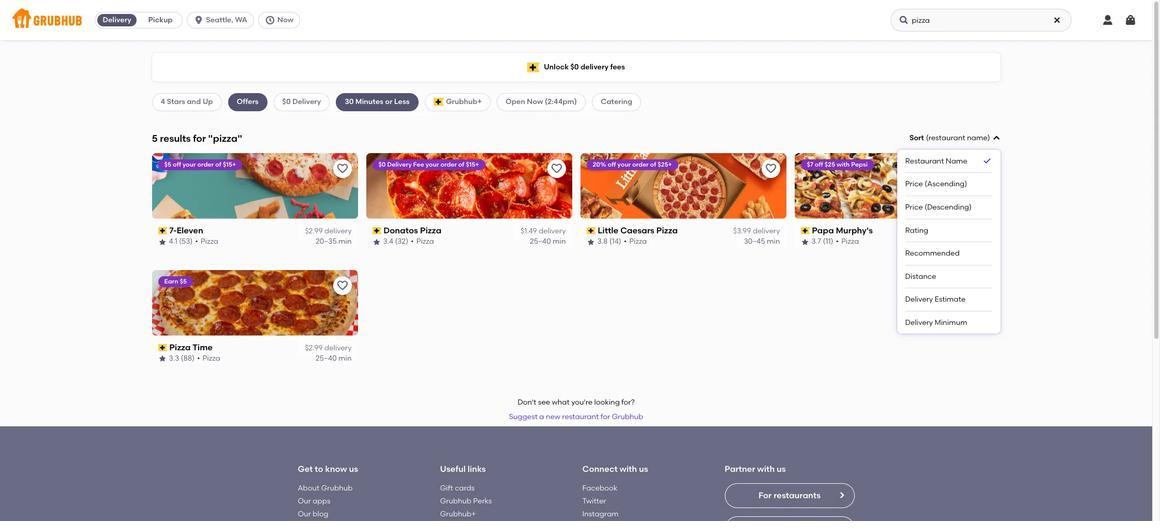 Task type: vqa. For each thing, say whether or not it's contained in the screenshot.
topmost 25–40
yes



Task type: describe. For each thing, give the bounding box(es) containing it.
partner with us
[[725, 464, 786, 474]]

list box inside 5 results for "pizza" main content
[[906, 150, 993, 334]]

delivery for pizza time
[[325, 344, 352, 352]]

$7
[[807, 161, 814, 168]]

star icon image for pizza time
[[158, 355, 166, 363]]

$2.99 for pizza time
[[305, 344, 323, 352]]

and
[[187, 97, 201, 106]]

svg image inside seattle, wa button
[[194, 15, 204, 25]]

delivery for delivery
[[103, 16, 131, 24]]

grubhub perks link
[[440, 497, 492, 506]]

none field inside 5 results for "pizza" main content
[[897, 133, 1001, 334]]

get
[[298, 464, 313, 474]]

$0 for $0 delivery
[[282, 97, 291, 106]]

$2.99 delivery for pizza time
[[305, 344, 352, 352]]

3.4 (32)
[[383, 237, 408, 246]]

restaurant name option
[[906, 150, 993, 173]]

about
[[298, 484, 320, 493]]

pizza down little caesars pizza
[[630, 237, 647, 246]]

30–45 min for murphy's
[[958, 237, 995, 246]]

of for 7-eleven
[[215, 161, 221, 168]]

5 results for "pizza" main content
[[0, 40, 1153, 521]]

pizza down time
[[203, 354, 220, 363]]

pizza down eleven
[[201, 237, 218, 246]]

perks
[[473, 497, 492, 506]]

Search for food, convenience, alcohol... search field
[[891, 9, 1072, 32]]

price (descending)
[[906, 203, 972, 212]]

"pizza"
[[208, 132, 242, 144]]

catering
[[601, 97, 633, 106]]

30
[[345, 97, 354, 106]]

min for 7-eleven
[[339, 237, 352, 246]]

pizza down murphy's
[[842, 237, 859, 246]]

about grubhub link
[[298, 484, 353, 493]]

time
[[193, 342, 213, 352]]

(descending)
[[925, 203, 972, 212]]

1 us from the left
[[349, 464, 358, 474]]

min for pizza time
[[339, 354, 352, 363]]

fees
[[610, 63, 625, 71]]

restaurants
[[774, 491, 821, 500]]

seattle,
[[206, 16, 233, 24]]

facebook twitter instagram
[[583, 484, 619, 519]]

links
[[468, 464, 486, 474]]

open
[[506, 97, 525, 106]]

7-eleven
[[169, 226, 203, 235]]

min for little caesars pizza
[[767, 237, 780, 246]]

delivery for delivery estimate
[[906, 295, 933, 304]]

little
[[598, 226, 619, 235]]

donatos
[[384, 226, 418, 235]]

(53)
[[179, 237, 193, 246]]

$5 off your order of $15+
[[164, 161, 236, 168]]

less
[[394, 97, 410, 106]]

offers
[[237, 97, 259, 106]]

2 horizontal spatial svg image
[[1102, 14, 1114, 26]]

2 our from the top
[[298, 510, 311, 519]]

$3.99 delivery
[[734, 227, 780, 236]]

delivery for delivery minimum
[[906, 318, 933, 327]]

save this restaurant image for $3.99 delivery
[[765, 162, 777, 175]]

your for 7-
[[183, 161, 196, 168]]

delivery for little caesars pizza
[[753, 227, 780, 236]]

1 vertical spatial $5
[[180, 278, 187, 285]]

2 your from the left
[[426, 161, 439, 168]]

(88)
[[181, 354, 195, 363]]

new
[[546, 413, 561, 421]]

about grubhub our apps our blog
[[298, 484, 353, 519]]

30 minutes or less
[[345, 97, 410, 106]]

pizza down donatos pizza on the left of the page
[[416, 237, 434, 246]]

a
[[540, 413, 544, 421]]

papa murphy's
[[812, 226, 873, 235]]

fee
[[413, 161, 424, 168]]

star icon image left 3.7
[[801, 238, 809, 246]]

cards
[[455, 484, 475, 493]]

up
[[203, 97, 213, 106]]

$25
[[825, 161, 836, 168]]

$3.99
[[734, 227, 751, 236]]

4 stars and up
[[161, 97, 213, 106]]

restaurant
[[906, 157, 944, 165]]

save this restaurant image for $1.49 delivery
[[550, 162, 563, 175]]

$7 off $25 with pepsi
[[807, 161, 868, 168]]

for?
[[622, 398, 635, 407]]

now inside 5 results for "pizza" main content
[[527, 97, 543, 106]]

save this restaurant image for $2.99 delivery
[[336, 279, 349, 292]]

main navigation navigation
[[0, 0, 1153, 40]]

4.1 (53)
[[169, 237, 193, 246]]

20–35
[[316, 237, 337, 246]]

30–45 for delivery
[[744, 237, 765, 246]]

20–35 min
[[316, 237, 352, 246]]

price (ascending)
[[906, 180, 967, 189]]

25–40 min for pizza time
[[316, 354, 352, 363]]

25–40 for pizza time
[[316, 354, 337, 363]]

gift cards link
[[440, 484, 475, 493]]

earn $5
[[164, 278, 187, 285]]

get to know us
[[298, 464, 358, 474]]

3.3
[[169, 354, 179, 363]]

$2.99 delivery for 7-eleven
[[305, 227, 352, 236]]

)
[[988, 134, 990, 142]]

name
[[946, 157, 968, 165]]

1 horizontal spatial restaurant
[[929, 134, 966, 142]]

don't
[[518, 398, 537, 407]]

order for little caesars pizza
[[633, 161, 649, 168]]

right image
[[838, 491, 846, 499]]

30–45 for murphy's
[[958, 237, 980, 246]]

looking
[[594, 398, 620, 407]]

subscription pass image for donatos pizza
[[372, 227, 382, 235]]

off for 7-
[[173, 161, 181, 168]]

us for connect with us
[[639, 464, 648, 474]]

3.7 (11)
[[812, 237, 834, 246]]

our apps link
[[298, 497, 331, 506]]

25–40 min for donatos pizza
[[530, 237, 566, 246]]

grubhub+ inside gift cards grubhub perks grubhub+
[[440, 510, 476, 519]]

7-eleven logo image
[[152, 153, 358, 219]]

now button
[[258, 12, 305, 28]]

donatos pizza logo image
[[366, 153, 572, 219]]

useful links
[[440, 464, 486, 474]]

star icon image for donatos pizza
[[372, 238, 381, 246]]

3.8
[[598, 237, 608, 246]]

caesars
[[621, 226, 655, 235]]

0 horizontal spatial for
[[193, 132, 206, 144]]

30–45 min for delivery
[[744, 237, 780, 246]]

3 off from the left
[[815, 161, 823, 168]]

wa
[[235, 16, 247, 24]]

facebook link
[[583, 484, 618, 493]]

3.4
[[383, 237, 393, 246]]

0 vertical spatial $5
[[164, 161, 171, 168]]

save this restaurant button for little caesars pizza
[[762, 159, 780, 178]]

twitter link
[[583, 497, 606, 506]]

3.7
[[812, 237, 822, 246]]

twitter
[[583, 497, 606, 506]]

connect
[[583, 464, 618, 474]]

20%
[[593, 161, 606, 168]]

recommended
[[906, 249, 960, 258]]

sort
[[910, 134, 924, 142]]

seattle, wa
[[206, 16, 247, 24]]

minimum
[[935, 318, 968, 327]]

2 $15+ from the left
[[466, 161, 479, 168]]

papa murphy's logo image
[[795, 153, 1001, 219]]

little caesars pizza
[[598, 226, 678, 235]]

partner
[[725, 464, 756, 474]]



Task type: locate. For each thing, give the bounding box(es) containing it.
3 subscription pass image from the left
[[801, 227, 810, 235]]

1 $2.99 from the top
[[305, 227, 323, 236]]

estimate
[[935, 295, 966, 304]]

our left blog
[[298, 510, 311, 519]]

• pizza for caesars
[[624, 237, 647, 246]]

save this restaurant button for 7-eleven
[[333, 159, 352, 178]]

subscription pass image left donatos
[[372, 227, 382, 235]]

1 horizontal spatial $15+
[[466, 161, 479, 168]]

with for partner with us
[[758, 464, 775, 474]]

1 horizontal spatial 30–45
[[958, 237, 980, 246]]

suggest
[[509, 413, 538, 421]]

grubhub down for?
[[612, 413, 644, 421]]

2 order from the left
[[441, 161, 457, 168]]

$5 down results
[[164, 161, 171, 168]]

0 vertical spatial price
[[906, 180, 923, 189]]

• right (32)
[[411, 237, 414, 246]]

1 our from the top
[[298, 497, 311, 506]]

$1.49 delivery
[[521, 227, 566, 236]]

us right know
[[349, 464, 358, 474]]

delivery
[[103, 16, 131, 24], [293, 97, 321, 106], [387, 161, 412, 168], [906, 295, 933, 304], [906, 318, 933, 327]]

for inside "button"
[[601, 413, 610, 421]]

0 horizontal spatial 30–45
[[744, 237, 765, 246]]

subscription pass image left the pizza time
[[158, 344, 167, 351]]

restaurant inside "button"
[[562, 413, 599, 421]]

30–45 min
[[744, 237, 780, 246], [958, 237, 995, 246]]

for restaurants
[[759, 491, 821, 500]]

0 horizontal spatial now
[[277, 16, 294, 24]]

1 vertical spatial 25–40
[[316, 354, 337, 363]]

0 horizontal spatial order
[[197, 161, 214, 168]]

results
[[160, 132, 191, 144]]

1 horizontal spatial svg image
[[899, 15, 910, 25]]

1 vertical spatial price
[[906, 203, 923, 212]]

0 horizontal spatial of
[[215, 161, 221, 168]]

your down 5 results for "pizza"
[[183, 161, 196, 168]]

1 vertical spatial grubhub+
[[440, 510, 476, 519]]

1 $15+ from the left
[[223, 161, 236, 168]]

grubhub plus flag logo image for unlock $0 delivery fees
[[528, 62, 540, 72]]

blog
[[313, 510, 329, 519]]

grubhub+ left open
[[446, 97, 482, 106]]

delivery left the 30
[[293, 97, 321, 106]]

0 vertical spatial $2.99 delivery
[[305, 227, 352, 236]]

grubhub inside "button"
[[612, 413, 644, 421]]

0 vertical spatial for
[[193, 132, 206, 144]]

list box containing restaurant name
[[906, 150, 993, 334]]

0 horizontal spatial with
[[620, 464, 637, 474]]

0 horizontal spatial 30–45 min
[[744, 237, 780, 246]]

don't see what you're looking for?
[[518, 398, 635, 407]]

your right fee
[[426, 161, 439, 168]]

save this restaurant image
[[550, 162, 563, 175], [765, 162, 777, 175], [979, 162, 992, 175], [336, 279, 349, 292]]

1 order from the left
[[197, 161, 214, 168]]

• for time
[[197, 354, 200, 363]]

grubhub
[[612, 413, 644, 421], [321, 484, 353, 493], [440, 497, 472, 506]]

3 your from the left
[[618, 161, 631, 168]]

• pizza down time
[[197, 354, 220, 363]]

25–40 for donatos pizza
[[530, 237, 551, 246]]

our blog link
[[298, 510, 329, 519]]

5 results for "pizza"
[[152, 132, 242, 144]]

with right connect
[[620, 464, 637, 474]]

• for caesars
[[624, 237, 627, 246]]

1 horizontal spatial $5
[[180, 278, 187, 285]]

sort ( restaurant name )
[[910, 134, 990, 142]]

2 vertical spatial $0
[[379, 161, 386, 168]]

1 $2.99 delivery from the top
[[305, 227, 352, 236]]

2 horizontal spatial us
[[777, 464, 786, 474]]

delivery
[[581, 63, 609, 71], [325, 227, 352, 236], [539, 227, 566, 236], [753, 227, 780, 236], [325, 344, 352, 352]]

0 vertical spatial restaurant
[[929, 134, 966, 142]]

2 horizontal spatial $0
[[571, 63, 579, 71]]

delivery button
[[95, 12, 139, 28]]

check icon image
[[982, 156, 993, 166]]

1 horizontal spatial of
[[459, 161, 465, 168]]

restaurant up restaurant name option
[[929, 134, 966, 142]]

grubhub+ down grubhub perks 'link'
[[440, 510, 476, 519]]

2 horizontal spatial order
[[633, 161, 649, 168]]

(
[[926, 134, 929, 142]]

your for little
[[618, 161, 631, 168]]

None field
[[897, 133, 1001, 334]]

save this restaurant image down 20–35 min
[[336, 279, 349, 292]]

subscription pass image
[[158, 227, 167, 235], [372, 227, 382, 235], [801, 227, 810, 235]]

save this restaurant image
[[336, 162, 349, 175]]

0 vertical spatial $2.99
[[305, 227, 323, 236]]

order right fee
[[441, 161, 457, 168]]

1 horizontal spatial order
[[441, 161, 457, 168]]

svg image inside now button
[[265, 15, 275, 25]]

0 vertical spatial now
[[277, 16, 294, 24]]

delivery left fee
[[387, 161, 412, 168]]

save this restaurant image for papa murphy's
[[979, 162, 992, 175]]

save this restaurant button for donatos pizza
[[547, 159, 566, 178]]

• for eleven
[[195, 237, 198, 246]]

1 vertical spatial subscription pass image
[[158, 344, 167, 351]]

star icon image for 7-eleven
[[158, 238, 166, 246]]

star icon image for little caesars pizza
[[587, 238, 595, 246]]

delivery left pickup
[[103, 16, 131, 24]]

off down results
[[173, 161, 181, 168]]

us
[[349, 464, 358, 474], [639, 464, 648, 474], [777, 464, 786, 474]]

pizza right donatos
[[420, 226, 442, 235]]

rating
[[906, 226, 929, 235]]

donatos pizza
[[384, 226, 442, 235]]

1 horizontal spatial for
[[601, 413, 610, 421]]

1 30–45 from the left
[[744, 237, 765, 246]]

2 30–45 from the left
[[958, 237, 980, 246]]

$0
[[571, 63, 579, 71], [282, 97, 291, 106], [379, 161, 386, 168]]

• pizza for eleven
[[195, 237, 218, 246]]

save this restaurant image left $7
[[765, 162, 777, 175]]

(14)
[[610, 237, 621, 246]]

for down looking
[[601, 413, 610, 421]]

what
[[552, 398, 570, 407]]

0 vertical spatial 25–40
[[530, 237, 551, 246]]

of down "pizza"
[[215, 161, 221, 168]]

open now (2:44pm)
[[506, 97, 577, 106]]

1 vertical spatial $2.99 delivery
[[305, 344, 352, 352]]

2 vertical spatial grubhub
[[440, 497, 472, 506]]

grubhub down know
[[321, 484, 353, 493]]

1 horizontal spatial $0
[[379, 161, 386, 168]]

• pizza for time
[[197, 354, 220, 363]]

0 horizontal spatial your
[[183, 161, 196, 168]]

30–45 up recommended
[[958, 237, 980, 246]]

grubhub plus flag logo image for grubhub+
[[434, 98, 444, 106]]

star icon image left 3.3
[[158, 355, 166, 363]]

with right partner
[[758, 464, 775, 474]]

price up rating
[[906, 203, 923, 212]]

seattle, wa button
[[187, 12, 258, 28]]

1 vertical spatial $2.99
[[305, 344, 323, 352]]

suggest a new restaurant for grubhub
[[509, 413, 644, 421]]

0 vertical spatial grubhub+
[[446, 97, 482, 106]]

price down restaurant
[[906, 180, 923, 189]]

2 horizontal spatial off
[[815, 161, 823, 168]]

$0 right "offers"
[[282, 97, 291, 106]]

0 horizontal spatial subscription pass image
[[158, 344, 167, 351]]

for right results
[[193, 132, 206, 144]]

subscription pass image for pizza time
[[158, 344, 167, 351]]

• right the (14) at top right
[[624, 237, 627, 246]]

with
[[837, 161, 850, 168], [620, 464, 637, 474], [758, 464, 775, 474]]

svg image
[[1102, 14, 1114, 26], [265, 15, 275, 25], [899, 15, 910, 25]]

$25+
[[658, 161, 672, 168]]

1 vertical spatial grubhub plus flag logo image
[[434, 98, 444, 106]]

1 horizontal spatial 25–40 min
[[530, 237, 566, 246]]

1 subscription pass image from the left
[[158, 227, 167, 235]]

2 price from the top
[[906, 203, 923, 212]]

off right $7
[[815, 161, 823, 168]]

1 horizontal spatial now
[[527, 97, 543, 106]]

30–45 min down '$3.99 delivery'
[[744, 237, 780, 246]]

now inside button
[[277, 16, 294, 24]]

your right 20%
[[618, 161, 631, 168]]

1 horizontal spatial off
[[608, 161, 616, 168]]

list box
[[906, 150, 993, 334]]

instagram link
[[583, 510, 619, 519]]

grubhub plus flag logo image left unlock
[[528, 62, 540, 72]]

• pizza down eleven
[[195, 237, 218, 246]]

0 horizontal spatial $0
[[282, 97, 291, 106]]

1 vertical spatial grubhub
[[321, 484, 353, 493]]

(11)
[[823, 237, 834, 246]]

save this restaurant image right 'name'
[[979, 162, 992, 175]]

• pizza down papa murphy's
[[836, 237, 859, 246]]

30–45 min down "(descending)"
[[958, 237, 995, 246]]

1 vertical spatial $0
[[282, 97, 291, 106]]

• for pizza
[[411, 237, 414, 246]]

apps
[[313, 497, 331, 506]]

of left $25+
[[650, 161, 657, 168]]

with right $25
[[837, 161, 850, 168]]

$2.99 for 7-eleven
[[305, 227, 323, 236]]

2 subscription pass image from the left
[[372, 227, 382, 235]]

grubhub+ link
[[440, 510, 476, 519]]

delivery for donatos pizza
[[539, 227, 566, 236]]

$2.99 delivery
[[305, 227, 352, 236], [305, 344, 352, 352]]

1 horizontal spatial subscription pass image
[[372, 227, 382, 235]]

pickup button
[[139, 12, 182, 28]]

grubhub+
[[446, 97, 482, 106], [440, 510, 476, 519]]

grubhub inside about grubhub our apps our blog
[[321, 484, 353, 493]]

delivery inside button
[[103, 16, 131, 24]]

0 vertical spatial $0
[[571, 63, 579, 71]]

• pizza down caesars in the top of the page
[[624, 237, 647, 246]]

1 vertical spatial restaurant
[[562, 413, 599, 421]]

• right (11) on the right of the page
[[836, 237, 839, 246]]

grubhub plus flag logo image
[[528, 62, 540, 72], [434, 98, 444, 106]]

or
[[385, 97, 393, 106]]

us right connect
[[639, 464, 648, 474]]

restaurant
[[929, 134, 966, 142], [562, 413, 599, 421]]

1 horizontal spatial grubhub plus flag logo image
[[528, 62, 540, 72]]

off for little
[[608, 161, 616, 168]]

0 vertical spatial subscription pass image
[[587, 227, 596, 235]]

subscription pass image
[[587, 227, 596, 235], [158, 344, 167, 351]]

star icon image
[[158, 238, 166, 246], [372, 238, 381, 246], [587, 238, 595, 246], [801, 238, 809, 246], [158, 355, 166, 363]]

• pizza down donatos pizza on the left of the page
[[411, 237, 434, 246]]

save this restaurant image left 20%
[[550, 162, 563, 175]]

subscription pass image for little caesars pizza
[[587, 227, 596, 235]]

us up for restaurants
[[777, 464, 786, 474]]

delivery down distance
[[906, 295, 933, 304]]

unlock
[[544, 63, 569, 71]]

price for price (descending)
[[906, 203, 923, 212]]

• right (88)
[[197, 354, 200, 363]]

1 vertical spatial our
[[298, 510, 311, 519]]

subscription pass image left 7-
[[158, 227, 167, 235]]

30–45 down '$3.99 delivery'
[[744, 237, 765, 246]]

0 vertical spatial grubhub
[[612, 413, 644, 421]]

us for partner with us
[[777, 464, 786, 474]]

$0 delivery
[[282, 97, 321, 106]]

murphy's
[[836, 226, 873, 235]]

0 horizontal spatial $15+
[[223, 161, 236, 168]]

$0 left fee
[[379, 161, 386, 168]]

delivery for 7-eleven
[[325, 227, 352, 236]]

price for price (ascending)
[[906, 180, 923, 189]]

0 horizontal spatial svg image
[[265, 15, 275, 25]]

2 $2.99 delivery from the top
[[305, 344, 352, 352]]

2 horizontal spatial your
[[618, 161, 631, 168]]

(ascending)
[[925, 180, 967, 189]]

pizza time logo image
[[152, 270, 358, 336]]

gift
[[440, 484, 453, 493]]

of right fee
[[459, 161, 465, 168]]

0 vertical spatial our
[[298, 497, 311, 506]]

2 us from the left
[[639, 464, 648, 474]]

restaurant name
[[906, 157, 968, 165]]

1 price from the top
[[906, 180, 923, 189]]

1 vertical spatial for
[[601, 413, 610, 421]]

1 of from the left
[[215, 161, 221, 168]]

4
[[161, 97, 165, 106]]

0 horizontal spatial off
[[173, 161, 181, 168]]

1 your from the left
[[183, 161, 196, 168]]

star icon image left 3.8
[[587, 238, 595, 246]]

0 vertical spatial grubhub plus flag logo image
[[528, 62, 540, 72]]

facebook
[[583, 484, 618, 493]]

star icon image left 3.4
[[372, 238, 381, 246]]

pickup
[[148, 16, 173, 24]]

0 vertical spatial 25–40 min
[[530, 237, 566, 246]]

2 horizontal spatial with
[[837, 161, 850, 168]]

$15+
[[223, 161, 236, 168], [466, 161, 479, 168]]

subscription pass image left papa
[[801, 227, 810, 235]]

earn
[[164, 278, 178, 285]]

pizza up 3.3 (88)
[[169, 342, 191, 352]]

2 horizontal spatial of
[[650, 161, 657, 168]]

pizza time
[[169, 342, 213, 352]]

0 horizontal spatial grubhub plus flag logo image
[[434, 98, 444, 106]]

see
[[538, 398, 550, 407]]

for restaurants link
[[725, 483, 855, 508]]

0 horizontal spatial us
[[349, 464, 358, 474]]

restaurant down you're
[[562, 413, 599, 421]]

(32)
[[395, 237, 408, 246]]

order down 5 results for "pizza"
[[197, 161, 214, 168]]

star icon image left 4.1
[[158, 238, 166, 246]]

0 horizontal spatial restaurant
[[562, 413, 599, 421]]

0 horizontal spatial subscription pass image
[[158, 227, 167, 235]]

2 of from the left
[[459, 161, 465, 168]]

subscription pass image inside 'papa murphy's' link
[[801, 227, 810, 235]]

(2:44pm)
[[545, 97, 577, 106]]

0 horizontal spatial grubhub
[[321, 484, 353, 493]]

our down about
[[298, 497, 311, 506]]

2 $2.99 from the top
[[305, 344, 323, 352]]

1 horizontal spatial 30–45 min
[[958, 237, 995, 246]]

papa murphy's link
[[801, 225, 995, 237]]

2 off from the left
[[608, 161, 616, 168]]

now right 'wa'
[[277, 16, 294, 24]]

1 horizontal spatial subscription pass image
[[587, 227, 596, 235]]

eleven
[[177, 226, 203, 235]]

for
[[759, 491, 772, 500]]

delivery down delivery estimate
[[906, 318, 933, 327]]

1 30–45 min from the left
[[744, 237, 780, 246]]

1 horizontal spatial 25–40
[[530, 237, 551, 246]]

0 horizontal spatial 25–40
[[316, 354, 337, 363]]

of for little caesars pizza
[[650, 161, 657, 168]]

1 horizontal spatial with
[[758, 464, 775, 474]]

min for donatos pizza
[[553, 237, 566, 246]]

svg image
[[1125, 14, 1137, 26], [194, 15, 204, 25], [1054, 16, 1062, 24], [993, 134, 1001, 142]]

• pizza for pizza
[[411, 237, 434, 246]]

save this restaurant button for pizza time
[[333, 276, 352, 295]]

order for 7-eleven
[[197, 161, 214, 168]]

subscription pass image for papa murphy's
[[801, 227, 810, 235]]

distance
[[906, 272, 937, 281]]

1 vertical spatial now
[[527, 97, 543, 106]]

• right (53)
[[195, 237, 198, 246]]

0 horizontal spatial 25–40 min
[[316, 354, 352, 363]]

3 of from the left
[[650, 161, 657, 168]]

name
[[967, 134, 988, 142]]

instagram
[[583, 510, 619, 519]]

off right 20%
[[608, 161, 616, 168]]

grubhub inside gift cards grubhub perks grubhub+
[[440, 497, 472, 506]]

4.1
[[169, 237, 177, 246]]

3 us from the left
[[777, 464, 786, 474]]

little caesars pizza logo image
[[581, 153, 787, 219]]

stars
[[167, 97, 185, 106]]

2 30–45 min from the left
[[958, 237, 995, 246]]

2 horizontal spatial grubhub
[[612, 413, 644, 421]]

1 vertical spatial 25–40 min
[[316, 354, 352, 363]]

subscription pass image for 7-eleven
[[158, 227, 167, 235]]

3 order from the left
[[633, 161, 649, 168]]

1 horizontal spatial us
[[639, 464, 648, 474]]

0 horizontal spatial $5
[[164, 161, 171, 168]]

order left $25+
[[633, 161, 649, 168]]

$0 for $0 delivery fee your order of $15+
[[379, 161, 386, 168]]

pizza right caesars in the top of the page
[[657, 226, 678, 235]]

papa
[[812, 226, 834, 235]]

1 off from the left
[[173, 161, 181, 168]]

with for connect with us
[[620, 464, 637, 474]]

none field containing sort
[[897, 133, 1001, 334]]

$5 right earn
[[180, 278, 187, 285]]

connect with us
[[583, 464, 648, 474]]

• pizza
[[195, 237, 218, 246], [411, 237, 434, 246], [624, 237, 647, 246], [836, 237, 859, 246], [197, 354, 220, 363]]

to
[[315, 464, 323, 474]]

$0 right unlock
[[571, 63, 579, 71]]

subscription pass image left little
[[587, 227, 596, 235]]

now right open
[[527, 97, 543, 106]]

grubhub down "gift cards" link
[[440, 497, 472, 506]]

1 horizontal spatial your
[[426, 161, 439, 168]]

save this restaurant button
[[333, 159, 352, 178], [547, 159, 566, 178], [762, 159, 780, 178], [976, 159, 995, 178], [333, 276, 352, 295]]

know
[[325, 464, 347, 474]]

1 horizontal spatial grubhub
[[440, 497, 472, 506]]

2 horizontal spatial subscription pass image
[[801, 227, 810, 235]]

grubhub plus flag logo image right 'less' at the left of the page
[[434, 98, 444, 106]]



